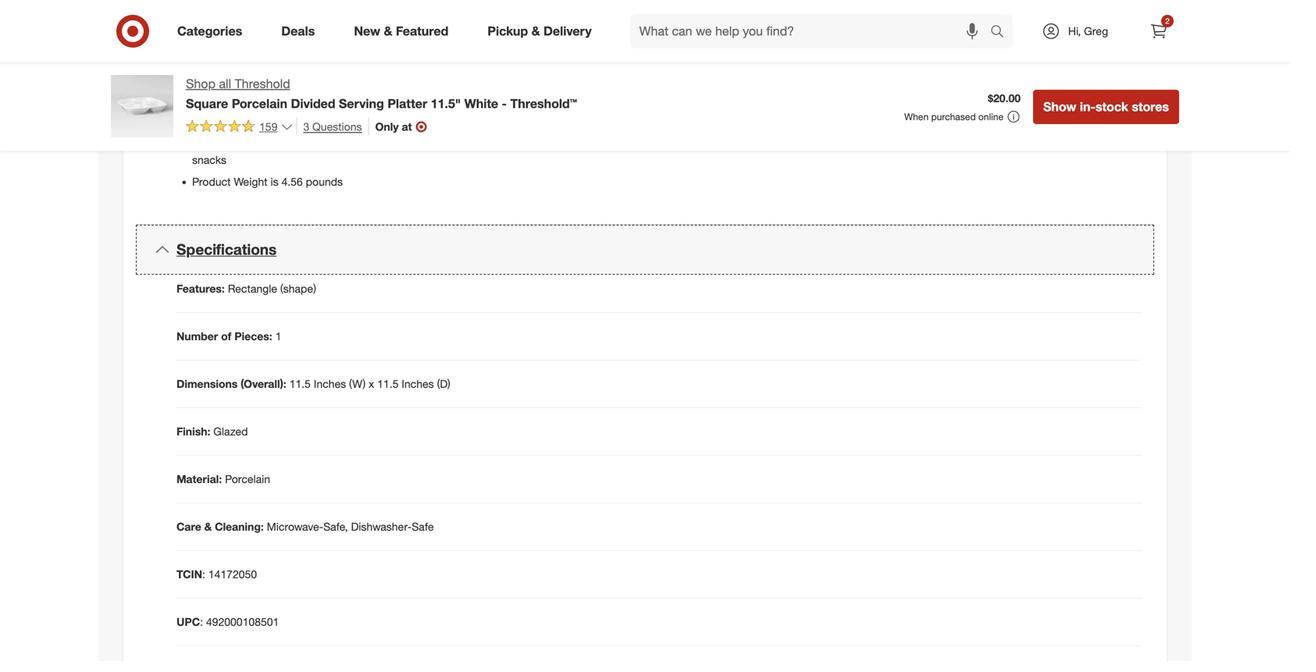 Task type: describe. For each thing, give the bounding box(es) containing it.
0 horizontal spatial from
[[787, 103, 810, 117]]

x
[[369, 377, 374, 391]]

out
[[937, 134, 952, 148]]

just
[[1114, 119, 1134, 133]]

party
[[831, 88, 857, 101]]

specifications
[[177, 241, 277, 259]]

all inside shop all threshold square porcelain divided serving platter 11.5" white - threshold™
[[219, 76, 231, 91]]

porcelain serving tray is perfect for meals and gatherings
[[192, 94, 471, 108]]

0 horizontal spatial is
[[271, 175, 279, 189]]

sections,
[[717, 119, 761, 133]]

0 horizontal spatial for
[[350, 94, 363, 108]]

2 inches from the left
[[402, 377, 434, 391]]

features: rectangle (shape)
[[177, 282, 316, 296]]

only at
[[375, 120, 412, 133]]

and inside 5 separated sections hold about 3/4 cup each so you can serve a variety of dips and snacks
[[587, 138, 606, 151]]

of inside description whether you're hosting a dinner party or having friends over for movie night, let the square divided serving platter from threshold™ hold all of your favorite treats and snacks. with five separate sections, you can serve anything from dips and condiments to nuts and candies. just set this microwave- and dishwasher-safe serving dish out to keep everyone ready to eat.
[[909, 103, 918, 117]]

tcin
[[177, 568, 202, 582]]

material: porcelain
[[177, 473, 270, 486]]

& for new
[[384, 23, 392, 39]]

life
[[415, 116, 429, 129]]

categories link
[[164, 14, 262, 48]]

night,
[[1017, 88, 1044, 101]]

candies.
[[1070, 119, 1111, 133]]

details
[[177, 24, 226, 42]]

dips inside 5 separated sections hold about 3/4 cup each so you can serve a variety of dips and snacks
[[563, 138, 584, 151]]

or
[[860, 88, 870, 101]]

deals
[[281, 23, 315, 39]]

serving inside shop all threshold square porcelain divided serving platter 11.5" white - threshold™
[[339, 96, 384, 111]]

search
[[984, 25, 1021, 40]]

4.56
[[282, 175, 303, 189]]

microwave-
[[710, 134, 767, 148]]

ready
[[1043, 134, 1070, 148]]

upc
[[177, 616, 200, 629]]

snacks.
[[1037, 103, 1074, 117]]

number of pieces: 1
[[177, 330, 282, 343]]

can inside 5 separated sections hold about 3/4 cup each so you can serve a variety of dips and snacks
[[456, 138, 474, 151]]

snacks
[[192, 153, 226, 167]]

weight
[[234, 175, 268, 189]]

highlights
[[177, 65, 237, 80]]

movie
[[985, 88, 1014, 101]]

finish: glazed
[[177, 425, 248, 439]]

serving inside description whether you're hosting a dinner party or having friends over for movie night, let the square divided serving platter from threshold™ hold all of your favorite treats and snacks. with five separate sections, you can serve anything from dips and condiments to nuts and candies. just set this microwave- and dishwasher-safe serving dish out to keep everyone ready to eat.
[[874, 134, 910, 148]]

show in-stock stores
[[1044, 99, 1169, 114]]

5
[[192, 138, 198, 151]]

microwave-
[[267, 520, 323, 534]]

specifications button
[[136, 225, 1155, 275]]

2
[[1166, 16, 1170, 26]]

favorite
[[945, 103, 981, 117]]

3
[[303, 120, 309, 133]]

0 horizontal spatial your
[[391, 116, 412, 129]]

hi, greg
[[1069, 24, 1109, 38]]

shop
[[186, 76, 216, 91]]

you're
[[716, 88, 747, 101]]

-
[[502, 96, 507, 111]]

square inside description whether you're hosting a dinner party or having friends over for movie night, let the square divided serving platter from threshold™ hold all of your favorite treats and snacks. with five separate sections, you can serve anything from dips and condiments to nuts and candies. just set this microwave- and dishwasher-safe serving dish out to keep everyone ready to eat.
[[1081, 88, 1116, 101]]

at
[[402, 120, 412, 133]]

serve inside 5 separated sections hold about 3/4 cup each so you can serve a variety of dips and snacks
[[477, 138, 504, 151]]

features:
[[177, 282, 225, 296]]

new
[[354, 23, 380, 39]]

microwave and dishwasher safe to keep your life easy
[[192, 116, 455, 129]]

only
[[375, 120, 399, 133]]

to right out
[[955, 134, 965, 148]]

0 vertical spatial serving
[[240, 94, 276, 108]]

1 11.5 from the left
[[290, 377, 311, 391]]

over
[[945, 88, 966, 101]]

featured
[[396, 23, 449, 39]]

and up at
[[398, 94, 416, 108]]

a inside description whether you're hosting a dinner party or having friends over for movie night, let the square divided serving platter from threshold™ hold all of your favorite treats and snacks. with five separate sections, you can serve anything from dips and condiments to nuts and candies. just set this microwave- and dishwasher-safe serving dish out to keep everyone ready to eat.
[[789, 88, 795, 101]]

set
[[672, 134, 687, 148]]

492000108501
[[206, 616, 279, 629]]

2 vertical spatial of
[[221, 330, 231, 343]]

and right the 'microwave-'
[[770, 134, 788, 148]]

threshold™ inside description whether you're hosting a dinner party or having friends over for movie night, let the square divided serving platter from threshold™ hold all of your favorite treats and snacks. with five separate sections, you can serve anything from dips and condiments to nuts and candies. just set this microwave- and dishwasher-safe serving dish out to keep everyone ready to eat.
[[813, 103, 867, 117]]

stock
[[1096, 99, 1129, 114]]

show
[[1044, 99, 1077, 114]]

0 vertical spatial keep
[[364, 116, 388, 129]]

2 link
[[1142, 14, 1176, 48]]

threshold
[[235, 76, 290, 91]]

eat.
[[1086, 134, 1104, 148]]

each
[[394, 138, 417, 151]]

What can we help you find? suggestions appear below search field
[[630, 14, 994, 48]]

dimensions (overall): 11.5 inches (w) x 11.5 inches (d)
[[177, 377, 451, 391]]

159 link
[[186, 118, 293, 137]]

safe
[[412, 520, 434, 534]]

your inside description whether you're hosting a dinner party or having friends over for movie night, let the square divided serving platter from threshold™ hold all of your favorite treats and snacks. with five separate sections, you can serve anything from dips and condiments to nuts and candies. just set this microwave- and dishwasher-safe serving dish out to keep everyone ready to eat.
[[921, 103, 942, 117]]

you inside description whether you're hosting a dinner party or having friends over for movie night, let the square divided serving platter from threshold™ hold all of your favorite treats and snacks. with five separate sections, you can serve anything from dips and condiments to nuts and candies. just set this microwave- and dishwasher-safe serving dish out to keep everyone ready to eat.
[[764, 119, 782, 133]]

porcelain up cleaning:
[[225, 473, 270, 486]]

and down the night,
[[1015, 103, 1034, 117]]

gatherings
[[419, 94, 471, 108]]

product
[[192, 175, 231, 189]]

purchased
[[932, 111, 976, 123]]

11.5"
[[431, 96, 461, 111]]

variety
[[516, 138, 548, 151]]

separate
[[672, 119, 714, 133]]

cup
[[372, 138, 391, 151]]

2 11.5 from the left
[[377, 377, 399, 391]]



Task type: vqa. For each thing, say whether or not it's contained in the screenshot.
2pk related to 2pk Harvest Wood Pumpkins - Mondo Llama™
no



Task type: locate. For each thing, give the bounding box(es) containing it.
1 horizontal spatial 11.5
[[377, 377, 399, 391]]

& right pickup
[[532, 23, 540, 39]]

1 horizontal spatial is
[[301, 94, 308, 108]]

1 horizontal spatial threshold™
[[813, 103, 867, 117]]

dish
[[913, 134, 934, 148]]

care
[[177, 520, 201, 534]]

1 horizontal spatial safe
[[851, 134, 871, 148]]

care & cleaning: microwave-safe, dishwasher-safe
[[177, 520, 434, 534]]

1 horizontal spatial serve
[[806, 119, 832, 133]]

:
[[202, 568, 205, 582], [200, 616, 203, 629]]

to left eat.
[[1073, 134, 1083, 148]]

in-
[[1080, 99, 1096, 114]]

porcelain inside shop all threshold square porcelain divided serving platter 11.5" white - threshold™
[[232, 96, 287, 111]]

serving down threshold on the left top of the page
[[240, 94, 276, 108]]

upc : 492000108501
[[177, 616, 279, 629]]

1 horizontal spatial &
[[384, 23, 392, 39]]

new & featured link
[[341, 14, 468, 48]]

anything
[[835, 119, 877, 133]]

delivery
[[544, 23, 592, 39]]

0 vertical spatial safe
[[328, 116, 348, 129]]

for left meals
[[350, 94, 363, 108]]

0 vertical spatial a
[[789, 88, 795, 101]]

0 horizontal spatial a
[[507, 138, 513, 151]]

1 horizontal spatial divided
[[672, 103, 709, 117]]

0 horizontal spatial serve
[[477, 138, 504, 151]]

platter inside shop all threshold square porcelain divided serving platter 11.5" white - threshold™
[[388, 96, 427, 111]]

description whether you're hosting a dinner party or having friends over for movie night, let the square divided serving platter from threshold™ hold all of your favorite treats and snacks. with five separate sections, you can serve anything from dips and condiments to nuts and candies. just set this microwave- and dishwasher-safe serving dish out to keep everyone ready to eat.
[[672, 65, 1134, 148]]

whether
[[672, 88, 713, 101]]

your left life
[[391, 116, 412, 129]]

0 vertical spatial can
[[785, 119, 803, 133]]

1 vertical spatial all
[[895, 103, 906, 117]]

: left the 14172050
[[202, 568, 205, 582]]

1 vertical spatial you
[[435, 138, 453, 151]]

white
[[464, 96, 498, 111]]

can
[[785, 119, 803, 133], [456, 138, 474, 151]]

11.5
[[290, 377, 311, 391], [377, 377, 399, 391]]

0 horizontal spatial you
[[435, 138, 453, 151]]

0 vertical spatial dips
[[906, 119, 927, 133]]

threshold™ right -
[[511, 96, 577, 111]]

from down "dinner"
[[787, 103, 810, 117]]

1 horizontal spatial your
[[921, 103, 942, 117]]

0 horizontal spatial all
[[219, 76, 231, 91]]

dips inside description whether you're hosting a dinner party or having friends over for movie night, let the square divided serving platter from threshold™ hold all of your favorite treats and snacks. with five separate sections, you can serve anything from dips and condiments to nuts and candies. just set this microwave- and dishwasher-safe serving dish out to keep everyone ready to eat.
[[906, 119, 927, 133]]

can right so
[[456, 138, 474, 151]]

(overall):
[[241, 377, 286, 391]]

for up favorite
[[969, 88, 982, 101]]

platter down hosting
[[752, 103, 784, 117]]

about
[[322, 138, 350, 151]]

serving up 'questions'
[[339, 96, 384, 111]]

threshold™ inside shop all threshold square porcelain divided serving platter 11.5" white - threshold™
[[511, 96, 577, 111]]

serve inside description whether you're hosting a dinner party or having friends over for movie night, let the square divided serving platter from threshold™ hold all of your favorite treats and snacks. with five separate sections, you can serve anything from dips and condiments to nuts and candies. just set this microwave- and dishwasher-safe serving dish out to keep everyone ready to eat.
[[806, 119, 832, 133]]

greg
[[1084, 24, 1109, 38]]

of inside 5 separated sections hold about 3/4 cup each so you can serve a variety of dips and snacks
[[551, 138, 560, 151]]

1 horizontal spatial of
[[551, 138, 560, 151]]

1 horizontal spatial inches
[[402, 377, 434, 391]]

0 horizontal spatial safe
[[328, 116, 348, 129]]

questions
[[312, 120, 362, 133]]

2 horizontal spatial of
[[909, 103, 918, 117]]

keep inside description whether you're hosting a dinner party or having friends over for movie night, let the square divided serving platter from threshold™ hold all of your favorite treats and snacks. with five separate sections, you can serve anything from dips and condiments to nuts and candies. just set this microwave- and dishwasher-safe serving dish out to keep everyone ready to eat.
[[968, 134, 992, 148]]

tray
[[279, 94, 297, 108]]

11.5 right (overall):
[[290, 377, 311, 391]]

inches left the (w)
[[314, 377, 346, 391]]

0 horizontal spatial platter
[[388, 96, 427, 111]]

14172050
[[208, 568, 257, 582]]

hold inside description whether you're hosting a dinner party or having friends over for movie night, let the square divided serving platter from threshold™ hold all of your favorite treats and snacks. with five separate sections, you can serve anything from dips and condiments to nuts and candies. just set this microwave- and dishwasher-safe serving dish out to keep everyone ready to eat.
[[871, 103, 892, 117]]

0 horizontal spatial square
[[186, 96, 228, 111]]

(d)
[[437, 377, 451, 391]]

3/4
[[353, 138, 369, 151]]

a
[[789, 88, 795, 101], [507, 138, 513, 151]]

(shape)
[[280, 282, 316, 296]]

platter up at
[[388, 96, 427, 111]]

& right "care"
[[204, 520, 212, 534]]

hold down having
[[871, 103, 892, 117]]

1 horizontal spatial you
[[764, 119, 782, 133]]

porcelain down threshold on the left top of the page
[[232, 96, 287, 111]]

serving left dish
[[874, 134, 910, 148]]

1 horizontal spatial square
[[1081, 88, 1116, 101]]

0 horizontal spatial serving
[[240, 94, 276, 108]]

0 horizontal spatial dips
[[563, 138, 584, 151]]

0 horizontal spatial serving
[[339, 96, 384, 111]]

treats
[[984, 103, 1012, 117]]

let
[[1047, 88, 1059, 101]]

dishwasher-
[[351, 520, 412, 534]]

of down 'friends'
[[909, 103, 918, 117]]

your down 'friends'
[[921, 103, 942, 117]]

separated
[[201, 138, 250, 151]]

1 inches from the left
[[314, 377, 346, 391]]

1 vertical spatial dips
[[563, 138, 584, 151]]

can up the 'dishwasher-'
[[785, 119, 803, 133]]

details button
[[136, 9, 1155, 59]]

you right so
[[435, 138, 453, 151]]

when purchased online
[[905, 111, 1004, 123]]

dips up dish
[[906, 119, 927, 133]]

serving down you're
[[712, 103, 749, 117]]

glazed
[[213, 425, 248, 439]]

dimensions
[[177, 377, 238, 391]]

1 horizontal spatial hold
[[871, 103, 892, 117]]

material:
[[177, 473, 222, 486]]

having
[[873, 88, 905, 101]]

description
[[672, 65, 741, 80]]

0 vertical spatial :
[[202, 568, 205, 582]]

square down shop on the top
[[186, 96, 228, 111]]

serve left variety
[[477, 138, 504, 151]]

inches
[[314, 377, 346, 391], [402, 377, 434, 391]]

hold
[[871, 103, 892, 117], [298, 138, 319, 151]]

all inside description whether you're hosting a dinner party or having friends over for movie night, let the square divided serving platter from threshold™ hold all of your favorite treats and snacks. with five separate sections, you can serve anything from dips and condiments to nuts and candies. just set this microwave- and dishwasher-safe serving dish out to keep everyone ready to eat.
[[895, 103, 906, 117]]

condiments
[[951, 119, 1009, 133]]

: for tcin
[[202, 568, 205, 582]]

pieces:
[[235, 330, 272, 343]]

0 horizontal spatial hold
[[298, 138, 319, 151]]

159
[[259, 120, 278, 133]]

1
[[275, 330, 282, 343]]

of right variety
[[551, 138, 560, 151]]

and up sections
[[248, 116, 266, 129]]

1 vertical spatial safe
[[851, 134, 871, 148]]

product weight is 4.56 pounds
[[192, 175, 343, 189]]

safe
[[328, 116, 348, 129], [851, 134, 871, 148]]

stores
[[1132, 99, 1169, 114]]

0 vertical spatial is
[[301, 94, 308, 108]]

1 vertical spatial of
[[551, 138, 560, 151]]

divided inside description whether you're hosting a dinner party or having friends over for movie night, let the square divided serving platter from threshold™ hold all of your favorite treats and snacks. with five separate sections, you can serve anything from dips and condiments to nuts and candies. just set this microwave- and dishwasher-safe serving dish out to keep everyone ready to eat.
[[672, 103, 709, 117]]

1 horizontal spatial all
[[895, 103, 906, 117]]

0 horizontal spatial of
[[221, 330, 231, 343]]

: for upc
[[200, 616, 203, 629]]

for inside description whether you're hosting a dinner party or having friends over for movie night, let the square divided serving platter from threshold™ hold all of your favorite treats and snacks. with five separate sections, you can serve anything from dips and condiments to nuts and candies. just set this microwave- and dishwasher-safe serving dish out to keep everyone ready to eat.
[[969, 88, 982, 101]]

platter
[[388, 96, 427, 111], [752, 103, 784, 117]]

perfect
[[311, 94, 347, 108]]

divided inside shop all threshold square porcelain divided serving platter 11.5" white - threshold™
[[291, 96, 335, 111]]

hold inside 5 separated sections hold about 3/4 cup each so you can serve a variety of dips and snacks
[[298, 138, 319, 151]]

all down having
[[895, 103, 906, 117]]

a left variety
[[507, 138, 513, 151]]

0 horizontal spatial inches
[[314, 377, 346, 391]]

& for pickup
[[532, 23, 540, 39]]

dinner
[[798, 88, 828, 101]]

online
[[979, 111, 1004, 123]]

hosting
[[750, 88, 786, 101]]

categories
[[177, 23, 242, 39]]

0 vertical spatial serve
[[806, 119, 832, 133]]

and up out
[[930, 119, 948, 133]]

1 vertical spatial serving
[[874, 134, 910, 148]]

platter inside description whether you're hosting a dinner party or having friends over for movie night, let the square divided serving platter from threshold™ hold all of your favorite treats and snacks. with five separate sections, you can serve anything from dips and condiments to nuts and candies. just set this microwave- and dishwasher-safe serving dish out to keep everyone ready to eat.
[[752, 103, 784, 117]]

dips right variety
[[563, 138, 584, 151]]

of
[[909, 103, 918, 117], [551, 138, 560, 151], [221, 330, 231, 343]]

0 horizontal spatial divided
[[291, 96, 335, 111]]

1 horizontal spatial a
[[789, 88, 795, 101]]

3 questions link
[[296, 118, 362, 136]]

porcelain
[[192, 94, 237, 108], [232, 96, 287, 111], [225, 473, 270, 486]]

serve
[[806, 119, 832, 133], [477, 138, 504, 151]]

you inside 5 separated sections hold about 3/4 cup each so you can serve a variety of dips and snacks
[[435, 138, 453, 151]]

0 vertical spatial from
[[787, 103, 810, 117]]

deals link
[[268, 14, 335, 48]]

the
[[1062, 88, 1078, 101]]

0 horizontal spatial 11.5
[[290, 377, 311, 391]]

new & featured
[[354, 23, 449, 39]]

keep down meals
[[364, 116, 388, 129]]

finish:
[[177, 425, 210, 439]]

serve up the 'dishwasher-'
[[806, 119, 832, 133]]

is right tray
[[301, 94, 308, 108]]

1 vertical spatial serve
[[477, 138, 504, 151]]

is left 4.56
[[271, 175, 279, 189]]

and
[[398, 94, 416, 108], [1015, 103, 1034, 117], [248, 116, 266, 129], [930, 119, 948, 133], [1049, 119, 1067, 133], [770, 134, 788, 148], [587, 138, 606, 151]]

& right new
[[384, 23, 392, 39]]

threshold™ down party
[[813, 103, 867, 117]]

1 horizontal spatial keep
[[968, 134, 992, 148]]

all right shop on the top
[[219, 76, 231, 91]]

this
[[690, 134, 707, 148]]

a left "dinner"
[[789, 88, 795, 101]]

1 horizontal spatial serving
[[874, 134, 910, 148]]

1 horizontal spatial dips
[[906, 119, 927, 133]]

and up ready
[[1049, 119, 1067, 133]]

keep
[[364, 116, 388, 129], [968, 134, 992, 148]]

keep down condiments
[[968, 134, 992, 148]]

1 vertical spatial :
[[200, 616, 203, 629]]

safe,
[[323, 520, 348, 534]]

1 horizontal spatial for
[[969, 88, 982, 101]]

serving inside description whether you're hosting a dinner party or having friends over for movie night, let the square divided serving platter from threshold™ hold all of your favorite treats and snacks. with five separate sections, you can serve anything from dips and condiments to nuts and candies. just set this microwave- and dishwasher-safe serving dish out to keep everyone ready to eat.
[[712, 103, 749, 117]]

of left pieces:
[[221, 330, 231, 343]]

square inside shop all threshold square porcelain divided serving platter 11.5" white - threshold™
[[186, 96, 228, 111]]

safe down anything
[[851, 134, 871, 148]]

porcelain down shop on the top
[[192, 94, 237, 108]]

1 vertical spatial is
[[271, 175, 279, 189]]

number
[[177, 330, 218, 343]]

cleaning:
[[215, 520, 264, 534]]

1 horizontal spatial from
[[880, 119, 903, 133]]

show in-stock stores button
[[1034, 90, 1180, 124]]

1 horizontal spatial serving
[[712, 103, 749, 117]]

0 horizontal spatial &
[[204, 520, 212, 534]]

1 horizontal spatial can
[[785, 119, 803, 133]]

a inside 5 separated sections hold about 3/4 cup each so you can serve a variety of dips and snacks
[[507, 138, 513, 151]]

1 vertical spatial from
[[880, 119, 903, 133]]

& for care
[[204, 520, 212, 534]]

inches left (d)
[[402, 377, 434, 391]]

0 vertical spatial you
[[764, 119, 782, 133]]

divided down whether
[[672, 103, 709, 117]]

with
[[1077, 103, 1098, 117]]

0 vertical spatial all
[[219, 76, 231, 91]]

1 vertical spatial can
[[456, 138, 474, 151]]

pickup
[[488, 23, 528, 39]]

dishwasher
[[269, 116, 325, 129]]

square up with
[[1081, 88, 1116, 101]]

you down hosting
[[764, 119, 782, 133]]

0 vertical spatial hold
[[871, 103, 892, 117]]

friends
[[908, 88, 942, 101]]

11.5 right x
[[377, 377, 399, 391]]

five
[[1101, 103, 1118, 117]]

0 horizontal spatial can
[[456, 138, 474, 151]]

pickup & delivery link
[[474, 14, 611, 48]]

hold down 3
[[298, 138, 319, 151]]

image of square porcelain divided serving platter 11.5" white - threshold™ image
[[111, 75, 173, 137]]

divided up microwave and dishwasher safe to keep your life easy
[[291, 96, 335, 111]]

1 vertical spatial hold
[[298, 138, 319, 151]]

0 vertical spatial of
[[909, 103, 918, 117]]

hi,
[[1069, 24, 1081, 38]]

from left when
[[880, 119, 903, 133]]

safe up about
[[328, 116, 348, 129]]

1 vertical spatial a
[[507, 138, 513, 151]]

dishwasher-
[[791, 134, 851, 148]]

safe inside description whether you're hosting a dinner party or having friends over for movie night, let the square divided serving platter from threshold™ hold all of your favorite treats and snacks. with five separate sections, you can serve anything from dips and condiments to nuts and candies. just set this microwave- and dishwasher-safe serving dish out to keep everyone ready to eat.
[[851, 134, 871, 148]]

to up 3/4
[[351, 116, 361, 129]]

2 horizontal spatial &
[[532, 23, 540, 39]]

1 vertical spatial keep
[[968, 134, 992, 148]]

to up everyone
[[1012, 119, 1021, 133]]

: left 492000108501
[[200, 616, 203, 629]]

0 horizontal spatial threshold™
[[511, 96, 577, 111]]

square
[[1081, 88, 1116, 101], [186, 96, 228, 111]]

3 questions
[[303, 120, 362, 133]]

and right variety
[[587, 138, 606, 151]]

5 separated sections hold about 3/4 cup each so you can serve a variety of dips and snacks
[[192, 138, 606, 167]]

1 horizontal spatial platter
[[752, 103, 784, 117]]

can inside description whether you're hosting a dinner party or having friends over for movie night, let the square divided serving platter from threshold™ hold all of your favorite treats and snacks. with five separate sections, you can serve anything from dips and condiments to nuts and candies. just set this microwave- and dishwasher-safe serving dish out to keep everyone ready to eat.
[[785, 119, 803, 133]]

0 horizontal spatial keep
[[364, 116, 388, 129]]



